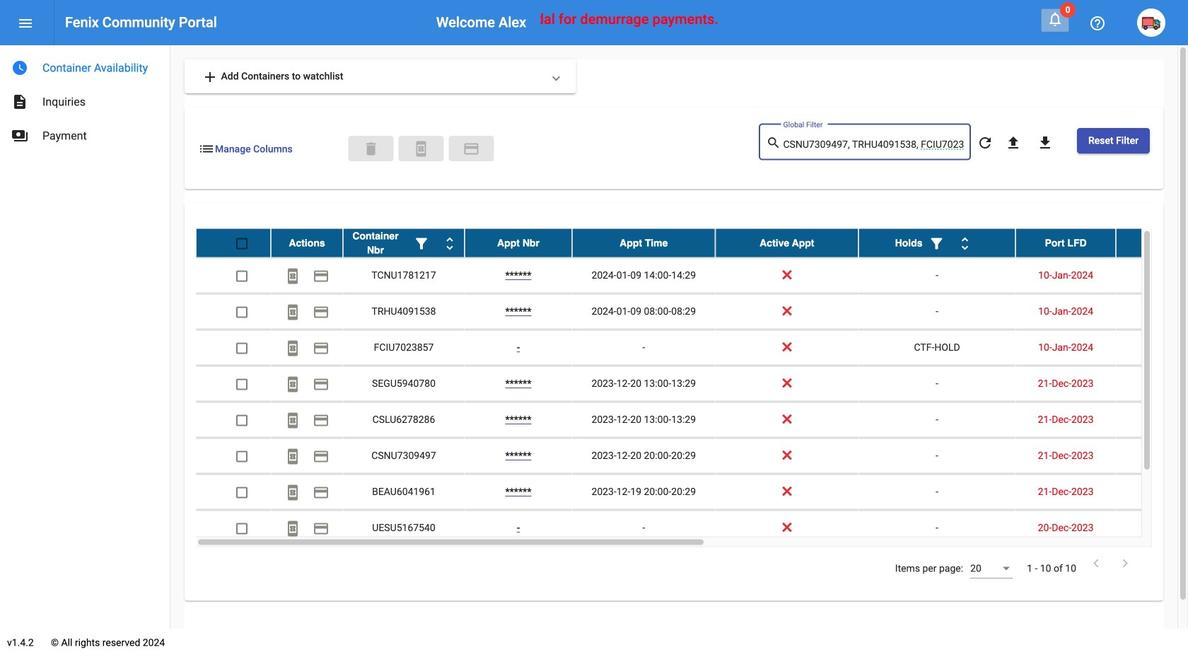 Task type: locate. For each thing, give the bounding box(es) containing it.
1 cell from the top
[[1116, 258, 1188, 293]]

cell
[[1116, 258, 1188, 293], [1116, 294, 1188, 329], [1116, 330, 1188, 365], [1116, 366, 1188, 402], [1116, 402, 1188, 438], [1116, 438, 1188, 474], [1116, 474, 1188, 510], [1116, 510, 1188, 546]]

9 row from the top
[[196, 510, 1188, 547]]

3 column header from the left
[[465, 229, 572, 257]]

cell for eighth row from the bottom
[[1116, 258, 1188, 293]]

4 cell from the top
[[1116, 366, 1188, 402]]

navigation
[[0, 45, 170, 153]]

8 cell from the top
[[1116, 510, 1188, 546]]

column header
[[271, 229, 343, 257], [343, 229, 465, 257], [465, 229, 572, 257], [572, 229, 716, 257], [716, 229, 859, 257], [859, 229, 1016, 257], [1016, 229, 1116, 257], [1116, 229, 1188, 257]]

2 cell from the top
[[1116, 294, 1188, 329]]

7 column header from the left
[[1016, 229, 1116, 257]]

5 cell from the top
[[1116, 402, 1188, 438]]

8 column header from the left
[[1116, 229, 1188, 257]]

cell for sixth row from the top of the page
[[1116, 402, 1188, 438]]

cell for 4th row
[[1116, 330, 1188, 365]]

no color image
[[1047, 11, 1064, 28], [202, 68, 219, 85], [11, 93, 28, 110], [977, 134, 994, 151], [1005, 134, 1022, 151], [1037, 134, 1054, 151], [463, 140, 480, 157], [441, 235, 458, 252], [929, 235, 946, 252], [957, 235, 974, 252], [284, 268, 301, 285], [313, 268, 330, 285], [284, 304, 301, 321], [313, 304, 330, 321], [284, 340, 301, 357], [284, 376, 301, 393], [284, 412, 301, 429], [284, 448, 301, 465], [313, 448, 330, 465], [284, 484, 301, 501], [313, 484, 330, 501], [284, 520, 301, 537], [313, 520, 330, 537], [1117, 555, 1134, 572]]

2 column header from the left
[[343, 229, 465, 257]]

grid
[[196, 229, 1188, 547]]

5 column header from the left
[[716, 229, 859, 257]]

3 cell from the top
[[1116, 330, 1188, 365]]

Global Watchlist Filter field
[[783, 139, 964, 150]]

cell for 5th row
[[1116, 366, 1188, 402]]

8 row from the top
[[196, 474, 1188, 510]]

5 row from the top
[[196, 366, 1188, 402]]

no color image
[[17, 15, 34, 32], [1089, 15, 1106, 32], [11, 59, 28, 76], [11, 127, 28, 144], [766, 135, 783, 152], [198, 140, 215, 157], [413, 140, 430, 157], [413, 235, 430, 252], [313, 340, 330, 357], [313, 376, 330, 393], [313, 412, 330, 429], [1088, 555, 1105, 572]]

6 column header from the left
[[859, 229, 1016, 257]]

delete image
[[363, 140, 380, 157]]

row
[[196, 229, 1188, 258], [196, 258, 1188, 294], [196, 294, 1188, 330], [196, 330, 1188, 366], [196, 366, 1188, 402], [196, 402, 1188, 438], [196, 438, 1188, 474], [196, 474, 1188, 510], [196, 510, 1188, 547]]

2 row from the top
[[196, 258, 1188, 294]]

3 row from the top
[[196, 294, 1188, 330]]

1 column header from the left
[[271, 229, 343, 257]]

6 cell from the top
[[1116, 438, 1188, 474]]

7 cell from the top
[[1116, 474, 1188, 510]]



Task type: vqa. For each thing, say whether or not it's contained in the screenshot.
3rd ******
no



Task type: describe. For each thing, give the bounding box(es) containing it.
cell for 3rd row
[[1116, 294, 1188, 329]]

no color image inside 'column header'
[[413, 235, 430, 252]]

cell for eighth row from the top of the page
[[1116, 474, 1188, 510]]

6 row from the top
[[196, 402, 1188, 438]]

cell for 1st row from the bottom
[[1116, 510, 1188, 546]]

cell for seventh row from the top of the page
[[1116, 438, 1188, 474]]

4 row from the top
[[196, 330, 1188, 366]]

4 column header from the left
[[572, 229, 716, 257]]

1 row from the top
[[196, 229, 1188, 258]]

7 row from the top
[[196, 438, 1188, 474]]



